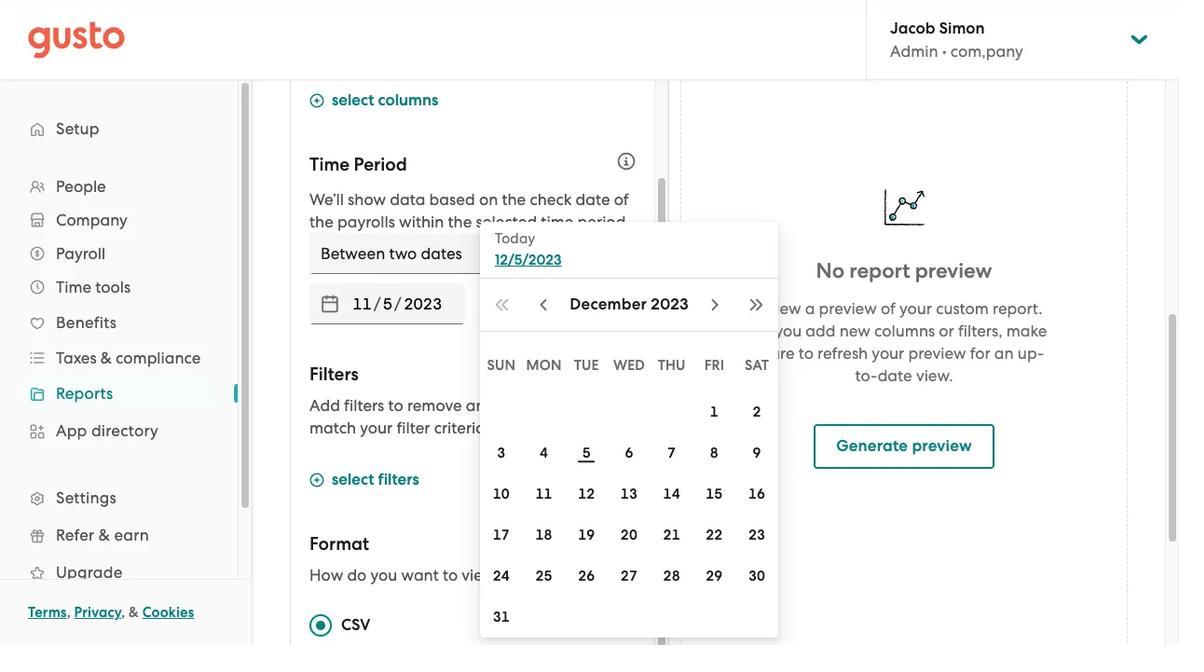 Task type: describe. For each thing, give the bounding box(es) containing it.
period
[[354, 154, 407, 175]]

tools
[[95, 278, 131, 296]]

2 vertical spatial to
[[443, 566, 458, 585]]

benefits link
[[19, 306, 219, 339]]

select filters button
[[310, 469, 419, 494]]

december 2023 element
[[570, 294, 689, 316]]

report?
[[536, 566, 590, 585]]

19
[[578, 527, 595, 544]]

settings link
[[19, 481, 219, 515]]

& for earn
[[99, 526, 110, 545]]

•
[[942, 42, 947, 61]]

CSV radio
[[310, 614, 332, 637]]

of inside we'll show data based on the check date of the payrolls within the selected time period.
[[614, 190, 629, 209]]

setup link
[[19, 112, 219, 145]]

up-
[[1018, 344, 1044, 362]]

10
[[493, 486, 510, 503]]

2 horizontal spatial the
[[502, 190, 526, 209]]

generate
[[836, 436, 908, 455]]

jacob
[[890, 19, 936, 38]]

31 button
[[480, 597, 523, 638]]

thu
[[658, 357, 686, 374]]

or
[[939, 321, 954, 340]]

cookies
[[142, 604, 194, 621]]

compliance
[[116, 349, 201, 367]]

to inside add filters to remove any rows that don't match your filter criteria.
[[388, 396, 403, 415]]

28
[[663, 568, 680, 585]]

17 button
[[480, 515, 523, 556]]

9
[[753, 445, 761, 462]]

13
[[621, 486, 638, 503]]

terms
[[28, 604, 67, 621]]

if
[[761, 321, 771, 340]]

preview inside "button"
[[912, 436, 972, 455]]

an
[[995, 344, 1014, 362]]

app directory
[[56, 421, 159, 440]]

filters for select
[[378, 470, 419, 490]]

selected
[[476, 213, 537, 231]]

to-
[[856, 366, 878, 385]]

view a preview of your custom report. if you add new columns or filters, make sure to refresh your preview for an up- to-date view.
[[761, 299, 1047, 385]]

time
[[541, 213, 574, 231]]

12/5/2023
[[495, 252, 562, 269]]

simon
[[939, 19, 985, 38]]

taxes
[[56, 349, 97, 367]]

time for time tools
[[56, 278, 91, 296]]

20 button
[[608, 515, 651, 556]]

7
[[668, 445, 676, 462]]

tue
[[574, 357, 599, 374]]

2 vertical spatial &
[[129, 604, 139, 621]]

14 button
[[651, 474, 693, 515]]

to inside view a preview of your custom report. if you add new columns or filters, make sure to refresh your preview for an up- to-date view.
[[799, 344, 814, 362]]

directory
[[91, 421, 159, 440]]

time for time period
[[310, 154, 350, 175]]

7 button
[[651, 433, 693, 474]]

9 button
[[736, 433, 779, 474]]

refer
[[56, 526, 95, 545]]

25
[[536, 568, 553, 585]]

26
[[578, 568, 595, 585]]

com,pany
[[951, 42, 1023, 61]]

generate preview
[[836, 436, 972, 455]]

rows
[[497, 396, 531, 415]]

we'll
[[310, 190, 344, 209]]

your inside add filters to remove any rows that don't match your filter criteria.
[[360, 419, 393, 437]]

settings
[[56, 489, 116, 507]]

benefits
[[56, 313, 117, 332]]

select columns button
[[310, 90, 439, 115]]

preview up custom
[[915, 258, 993, 283]]

5 button
[[565, 433, 608, 474]]

reports link
[[19, 377, 219, 410]]

columns inside button
[[378, 90, 439, 110]]

company button
[[19, 203, 219, 237]]

fri
[[705, 357, 725, 374]]

upgrade link
[[19, 556, 219, 589]]

12
[[578, 486, 595, 503]]

11 button
[[523, 474, 565, 515]]

22 button
[[693, 515, 736, 556]]

filter
[[397, 419, 430, 437]]

sun
[[487, 357, 516, 374]]

date inside view a preview of your custom report. if you add new columns or filters, make sure to refresh your preview for an up- to-date view.
[[878, 366, 913, 385]]

generate preview button
[[814, 424, 995, 469]]

1 horizontal spatial the
[[448, 213, 472, 231]]

17
[[493, 527, 510, 544]]

people
[[56, 177, 106, 196]]

based
[[429, 190, 475, 209]]

1 , from the left
[[67, 604, 71, 621]]

december
[[570, 295, 647, 314]]

30 button
[[736, 556, 779, 597]]

your up to-
[[872, 344, 905, 362]]

4 button
[[523, 433, 565, 474]]

29 button
[[693, 556, 736, 597]]

no report preview
[[816, 258, 993, 283]]

earn
[[114, 526, 149, 545]]

18
[[536, 527, 553, 544]]

gusto navigation element
[[0, 80, 238, 645]]

list containing people
[[0, 170, 238, 628]]

wed
[[613, 357, 645, 374]]

1 day (dd) field from the left
[[381, 289, 394, 319]]

refer & earn link
[[19, 518, 219, 552]]

criteria.
[[434, 419, 490, 437]]

payrolls
[[338, 213, 395, 231]]

match
[[310, 419, 356, 437]]

privacy
[[74, 604, 121, 621]]

select for select columns
[[332, 90, 374, 110]]



Task type: locate. For each thing, give the bounding box(es) containing it.
module__icon___go7vc image inside select filters button
[[310, 473, 324, 488]]

2 day (dd) field from the left
[[561, 289, 585, 319]]

cell up 3
[[480, 392, 523, 433]]

19 button
[[565, 515, 608, 556]]

1
[[710, 404, 719, 421]]

your left the 25
[[499, 566, 532, 585]]

Day (dd) field
[[381, 289, 394, 319], [561, 289, 585, 319]]

0 horizontal spatial /
[[374, 295, 381, 313]]

2 horizontal spatial /
[[585, 295, 593, 313]]

show
[[348, 190, 386, 209]]

1 horizontal spatial time
[[310, 154, 350, 175]]

3 / from the left
[[585, 295, 593, 313]]

2 module__icon___go7vc image from the top
[[310, 473, 324, 488]]

select down match
[[332, 470, 374, 490]]

2 horizontal spatial to
[[799, 344, 814, 362]]

filters down filter on the bottom of page
[[378, 470, 419, 490]]

a
[[805, 299, 815, 317]]

1 vertical spatial you
[[371, 566, 397, 585]]

of inside view a preview of your custom report. if you add new columns or filters, make sure to refresh your preview for an up- to-date view.
[[881, 299, 896, 317]]

how do you want to view your report?
[[310, 566, 590, 585]]

reports
[[56, 384, 113, 403]]

1 horizontal spatial of
[[881, 299, 896, 317]]

data
[[390, 190, 426, 209]]

1 vertical spatial &
[[99, 526, 110, 545]]

15
[[706, 486, 723, 503]]

2 year (yyyy) field from the left
[[593, 289, 630, 319]]

1 horizontal spatial ,
[[121, 604, 125, 621]]

preview up 'view.'
[[909, 344, 967, 362]]

filters up match
[[344, 396, 384, 415]]

date
[[576, 190, 610, 209], [878, 366, 913, 385]]

1 year (yyyy) field from the left
[[402, 289, 445, 319]]

12 button
[[565, 474, 608, 515]]

14
[[663, 486, 680, 503]]

select up time period
[[332, 90, 374, 110]]

your
[[900, 299, 932, 317], [872, 344, 905, 362], [360, 419, 393, 437], [499, 566, 532, 585]]

1 horizontal spatial you
[[775, 321, 802, 340]]

people button
[[19, 170, 219, 203]]

day (dd) field down 12/5/2023 at the left top of page
[[561, 289, 585, 319]]

you right do
[[371, 566, 397, 585]]

24 button
[[480, 556, 523, 597]]

3
[[497, 445, 506, 462]]

year (yyyy) field down the within
[[402, 289, 445, 319]]

filters inside button
[[378, 470, 419, 490]]

0 vertical spatial of
[[614, 190, 629, 209]]

day (dd) field down the payrolls
[[381, 289, 394, 319]]

filters inside add filters to remove any rows that don't match your filter criteria.
[[344, 396, 384, 415]]

27 button
[[608, 556, 651, 597]]

, left privacy
[[67, 604, 71, 621]]

2 month (mm) field from the left
[[521, 289, 554, 319]]

december 2023
[[570, 295, 689, 314]]

new
[[840, 321, 871, 340]]

company
[[56, 211, 127, 229]]

0 vertical spatial date
[[576, 190, 610, 209]]

1 module__icon___go7vc image from the top
[[310, 93, 324, 108]]

module__icon___go7vc image inside select columns button
[[310, 93, 324, 108]]

2 , from the left
[[121, 604, 125, 621]]

to left view
[[443, 566, 458, 585]]

1 horizontal spatial month (mm) field
[[521, 289, 554, 319]]

0 horizontal spatial day (dd) field
[[381, 289, 394, 319]]

of up period.
[[614, 190, 629, 209]]

1 horizontal spatial cell
[[736, 597, 779, 638]]

3 button
[[480, 433, 523, 474]]

0 vertical spatial filters
[[344, 396, 384, 415]]

0 horizontal spatial of
[[614, 190, 629, 209]]

21
[[663, 527, 680, 544]]

columns left or
[[875, 321, 935, 340]]

/ down the within
[[394, 295, 402, 313]]

taxes & compliance
[[56, 349, 201, 367]]

payroll
[[56, 244, 106, 263]]

0 horizontal spatial cell
[[480, 392, 523, 433]]

preview right generate
[[912, 436, 972, 455]]

preview
[[915, 258, 993, 283], [819, 299, 877, 317], [909, 344, 967, 362], [912, 436, 972, 455]]

check
[[530, 190, 572, 209]]

module__icon___go7vc image for select filters
[[310, 473, 324, 488]]

any
[[466, 396, 493, 415]]

30
[[749, 568, 766, 585]]

/ down the payrolls
[[374, 295, 381, 313]]

date left 'view.'
[[878, 366, 913, 385]]

the down we'll
[[310, 213, 334, 231]]

your down no report preview
[[900, 299, 932, 317]]

home image
[[28, 21, 125, 58]]

1 select from the top
[[332, 90, 374, 110]]

list
[[0, 170, 238, 628]]

sat
[[745, 357, 769, 374]]

time down payroll
[[56, 278, 91, 296]]

& right taxes
[[101, 349, 112, 367]]

0 vertical spatial time
[[310, 154, 350, 175]]

1 vertical spatial date
[[878, 366, 913, 385]]

you
[[775, 321, 802, 340], [371, 566, 397, 585]]

0 vertical spatial select
[[332, 90, 374, 110]]

0 horizontal spatial ,
[[67, 604, 71, 621]]

module__icon___go7vc image for select columns
[[310, 93, 324, 108]]

0 vertical spatial &
[[101, 349, 112, 367]]

how
[[310, 566, 343, 585]]

date up period.
[[576, 190, 610, 209]]

module__icon___go7vc image left select columns
[[310, 93, 324, 108]]

choose date dialog
[[480, 222, 779, 638]]

csv
[[341, 615, 370, 635]]

of down report
[[881, 299, 896, 317]]

6
[[625, 445, 634, 462]]

& inside refer & earn link
[[99, 526, 110, 545]]

select columns
[[332, 90, 439, 110]]

module__icon___go7vc image down match
[[310, 473, 324, 488]]

6 button
[[608, 433, 651, 474]]

month (mm) field up filters
[[351, 289, 374, 319]]

admin
[[890, 42, 938, 61]]

the down based
[[448, 213, 472, 231]]

1 horizontal spatial columns
[[875, 321, 935, 340]]

cookies button
[[142, 601, 194, 624]]

1 vertical spatial time
[[56, 278, 91, 296]]

time up we'll
[[310, 154, 350, 175]]

0 vertical spatial to
[[799, 344, 814, 362]]

on
[[479, 190, 498, 209]]

1 vertical spatial module__icon___go7vc image
[[310, 473, 324, 488]]

& left cookies
[[129, 604, 139, 621]]

filters,
[[958, 321, 1003, 340]]

/
[[374, 295, 381, 313], [394, 295, 402, 313], [585, 295, 593, 313]]

1 button
[[693, 392, 736, 433]]

period.
[[578, 213, 630, 231]]

5
[[582, 445, 591, 462]]

columns up the period
[[378, 90, 439, 110]]

1 horizontal spatial date
[[878, 366, 913, 385]]

time tools
[[56, 278, 131, 296]]

13 button
[[608, 474, 651, 515]]

0 vertical spatial cell
[[480, 392, 523, 433]]

add filters to remove any rows that don't match your filter criteria.
[[310, 396, 607, 437]]

0 horizontal spatial you
[[371, 566, 397, 585]]

columns inside view a preview of your custom report. if you add new columns or filters, make sure to refresh your preview for an up- to-date view.
[[875, 321, 935, 340]]

2 select from the top
[[332, 470, 374, 490]]

date inside we'll show data based on the check date of the payrolls within the selected time period.
[[576, 190, 610, 209]]

1 vertical spatial of
[[881, 299, 896, 317]]

you right if
[[775, 321, 802, 340]]

we'll show data based on the check date of the payrolls within the selected time period.
[[310, 190, 630, 231]]

module__icon___go7vc image
[[310, 93, 324, 108], [310, 473, 324, 488]]

0 horizontal spatial date
[[576, 190, 610, 209]]

1 horizontal spatial day (dd) field
[[561, 289, 585, 319]]

28 button
[[651, 556, 693, 597]]

1 vertical spatial to
[[388, 396, 403, 415]]

0 horizontal spatial year (yyyy) field
[[402, 289, 445, 319]]

to up filter on the bottom of page
[[388, 396, 403, 415]]

custom
[[936, 299, 989, 317]]

for
[[970, 344, 991, 362]]

& inside taxes & compliance dropdown button
[[101, 349, 112, 367]]

, down upgrade link
[[121, 604, 125, 621]]

cell down 30
[[736, 597, 779, 638]]

want
[[401, 566, 439, 585]]

year (yyyy) field left 2023
[[593, 289, 630, 319]]

1 vertical spatial filters
[[378, 470, 419, 490]]

columns
[[378, 90, 439, 110], [875, 321, 935, 340]]

1 vertical spatial columns
[[875, 321, 935, 340]]

1 vertical spatial cell
[[736, 597, 779, 638]]

the up selected at the top left of page
[[502, 190, 526, 209]]

cell
[[480, 392, 523, 433], [736, 597, 779, 638]]

& for compliance
[[101, 349, 112, 367]]

2023
[[651, 295, 689, 314]]

2 / from the left
[[394, 295, 402, 313]]

1 horizontal spatial year (yyyy) field
[[593, 289, 630, 319]]

Month (mm) field
[[351, 289, 374, 319], [521, 289, 554, 319]]

1 horizontal spatial /
[[394, 295, 402, 313]]

remove
[[407, 396, 462, 415]]

1 / from the left
[[374, 295, 381, 313]]

time inside time tools dropdown button
[[56, 278, 91, 296]]

/ up tue
[[585, 295, 593, 313]]

setup
[[56, 119, 100, 138]]

you inside view a preview of your custom report. if you add new columns or filters, make sure to refresh your preview for an up- to-date view.
[[775, 321, 802, 340]]

view
[[462, 566, 495, 585]]

Year (yyyy) field
[[402, 289, 445, 319], [593, 289, 630, 319]]

filters for add
[[344, 396, 384, 415]]

report.
[[993, 299, 1043, 317]]

filters
[[344, 396, 384, 415], [378, 470, 419, 490]]

0 horizontal spatial month (mm) field
[[351, 289, 374, 319]]

month (mm) field down 12/5/2023 button
[[521, 289, 554, 319]]

1 horizontal spatial to
[[443, 566, 458, 585]]

16 button
[[736, 474, 779, 515]]

0 horizontal spatial columns
[[378, 90, 439, 110]]

24
[[493, 568, 510, 585]]

18 button
[[523, 515, 565, 556]]

0 horizontal spatial the
[[310, 213, 334, 231]]

upgrade
[[56, 563, 123, 582]]

payroll button
[[19, 237, 219, 270]]

1 vertical spatial select
[[332, 470, 374, 490]]

select for select filters
[[332, 470, 374, 490]]

0 horizontal spatial time
[[56, 278, 91, 296]]

0 horizontal spatial to
[[388, 396, 403, 415]]

your left filter on the bottom of page
[[360, 419, 393, 437]]

privacy link
[[74, 604, 121, 621]]

0 vertical spatial you
[[775, 321, 802, 340]]

1 month (mm) field from the left
[[351, 289, 374, 319]]

add
[[806, 321, 836, 340]]

8
[[710, 445, 719, 462]]

0 vertical spatial module__icon___go7vc image
[[310, 93, 324, 108]]

december 2023 grid
[[480, 339, 779, 638]]

don't
[[570, 396, 607, 415]]

2 button
[[736, 392, 779, 433]]

8 button
[[693, 433, 736, 474]]

0 vertical spatial columns
[[378, 90, 439, 110]]

preview up new
[[819, 299, 877, 317]]

& left earn
[[99, 526, 110, 545]]

to
[[799, 344, 814, 362], [388, 396, 403, 415], [443, 566, 458, 585]]

to down 'add'
[[799, 344, 814, 362]]



Task type: vqa. For each thing, say whether or not it's contained in the screenshot.


